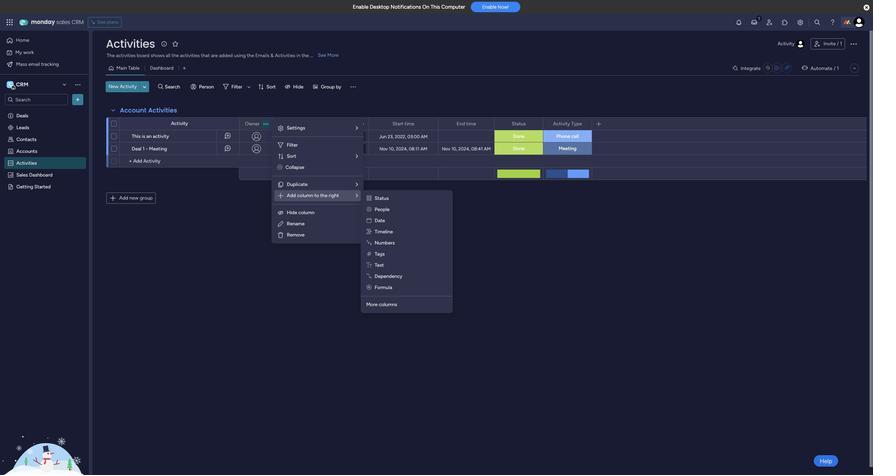 Task type: vqa. For each thing, say whether or not it's contained in the screenshot.
Show Board Description image
yes



Task type: describe. For each thing, give the bounding box(es) containing it.
menu image
[[350, 83, 357, 90]]

/ for automate
[[834, 65, 836, 71]]

Search in workspace field
[[15, 96, 58, 104]]

christina overa image
[[854, 17, 865, 28]]

time for end time
[[467, 121, 476, 127]]

integrate
[[741, 65, 761, 71]]

group
[[140, 195, 153, 201]]

emails settings image
[[797, 19, 804, 26]]

v2 status outline image
[[367, 196, 372, 202]]

remove
[[287, 232, 305, 238]]

v2 search image
[[158, 83, 163, 91]]

deal
[[132, 146, 141, 152]]

inbox image
[[751, 19, 758, 26]]

enable desktop notifications on this computer
[[353, 4, 466, 10]]

dependency
[[375, 274, 403, 280]]

1 vertical spatial this
[[132, 134, 141, 140]]

shows
[[151, 53, 165, 59]]

Status field
[[510, 120, 528, 128]]

desktop
[[370, 4, 390, 10]]

apps image
[[782, 19, 789, 26]]

list box containing deals
[[0, 108, 89, 287]]

group by
[[321, 84, 342, 90]]

settings
[[287, 125, 305, 131]]

leads
[[16, 125, 29, 130]]

plans
[[107, 19, 118, 25]]

activity type
[[554, 121, 582, 127]]

list arrow image for add column to the right
[[356, 182, 358, 187]]

dashboard button
[[145, 63, 179, 74]]

person button
[[188, 81, 218, 92]]

phone call
[[557, 134, 579, 140]]

filter button
[[220, 81, 253, 92]]

options image right type
[[582, 118, 587, 130]]

Start time field
[[391, 120, 416, 128]]

person
[[199, 84, 214, 90]]

hide column image
[[277, 210, 284, 217]]

new
[[129, 195, 139, 201]]

1 activities from the left
[[116, 53, 136, 59]]

1 vertical spatial filter
[[287, 142, 298, 148]]

table
[[128, 65, 140, 71]]

small timeline column outline image
[[367, 229, 372, 235]]

collapse
[[286, 165, 304, 171]]

timeline
[[375, 229, 393, 235]]

duplicate
[[287, 182, 308, 188]]

10, for nov 10, 2024, 08:11 am
[[389, 146, 395, 152]]

nov 10, 2024, 08:11 am
[[380, 146, 428, 152]]

v2 small numbers digit column outline image
[[367, 240, 372, 246]]

v2 calendar view small outline image
[[367, 218, 372, 224]]

my work
[[15, 49, 34, 55]]

text
[[375, 263, 384, 269]]

10, for nov 10, 2024, 08:41 am
[[452, 146, 458, 152]]

2024, for 08:11
[[396, 146, 408, 152]]

+ Add Activity  text field
[[123, 157, 236, 166]]

workspace options image
[[74, 81, 81, 88]]

options image down workspace options image
[[74, 96, 81, 103]]

enable for enable now!
[[483, 4, 497, 10]]

c
[[8, 82, 12, 88]]

people
[[375, 207, 390, 213]]

activities up board
[[106, 36, 155, 52]]

start time
[[393, 121, 415, 127]]

now!
[[498, 4, 509, 10]]

activity button
[[775, 38, 808, 50]]

sales dashboard
[[16, 172, 53, 178]]

type
[[572, 121, 582, 127]]

deals
[[16, 113, 28, 119]]

deal 1 - meeting
[[132, 146, 167, 152]]

time for start time
[[405, 121, 415, 127]]

autopilot image
[[802, 64, 808, 72]]

am for nov 10, 2024, 08:41 am
[[484, 146, 491, 152]]

to
[[315, 193, 319, 199]]

the right in at the top
[[302, 53, 309, 59]]

1 horizontal spatial crm
[[72, 18, 84, 26]]

arrow down image
[[245, 83, 253, 91]]

dashboard inside list box
[[29, 172, 53, 178]]

0 horizontal spatial status
[[375, 196, 389, 202]]

Owner field
[[243, 120, 262, 128]]

crm inside workspace selection element
[[16, 81, 28, 88]]

main table button
[[106, 63, 145, 74]]

sales
[[16, 172, 28, 178]]

filter image
[[277, 142, 284, 149]]

tags
[[375, 251, 385, 257]]

start
[[393, 121, 404, 127]]

sort inside 'popup button'
[[267, 84, 276, 90]]

invite / 1 button
[[811, 38, 846, 50]]

add for add column to the right
[[287, 193, 296, 199]]

0 horizontal spatial -
[[146, 146, 148, 152]]

activity inside popup button
[[778, 41, 795, 47]]

add to favorites image
[[172, 40, 179, 47]]

invite / 1
[[824, 41, 843, 47]]

options image right 'invite / 1'
[[850, 40, 858, 48]]

Account Activities field
[[118, 106, 179, 115]]

email
[[28, 61, 40, 67]]

my work button
[[4, 47, 75, 58]]

select product image
[[6, 19, 13, 26]]

that
[[201, 53, 210, 59]]

Search field
[[163, 82, 184, 92]]

nov 10, 2024, 08:41 am
[[442, 146, 491, 152]]

in
[[297, 53, 301, 59]]

by
[[336, 84, 342, 90]]

account activities
[[120, 106, 177, 115]]

added
[[219, 53, 233, 59]]

my
[[15, 49, 22, 55]]

add column to the right
[[287, 193, 339, 199]]

invite members image
[[767, 19, 774, 26]]

add new group button
[[106, 193, 156, 204]]

nov for nov 10, 2024, 08:11 am
[[380, 146, 388, 152]]

am for jun 23, 2022, 03:00 am
[[421, 134, 428, 139]]

v2 function small outline image
[[367, 285, 372, 291]]

page.
[[310, 53, 322, 59]]

Activities field
[[104, 36, 157, 52]]

see more
[[318, 52, 339, 58]]

0 horizontal spatial meeting
[[149, 146, 167, 152]]

add column to the right image
[[277, 193, 284, 200]]

mass email tracking
[[16, 61, 59, 67]]

status inside 'field'
[[512, 121, 526, 127]]

notifications image
[[736, 19, 743, 26]]

owner
[[245, 121, 260, 127]]

help button
[[814, 456, 839, 467]]

tracking
[[41, 61, 59, 67]]

list arrow image for sort
[[356, 154, 358, 159]]

automate
[[811, 65, 833, 71]]

enable for enable desktop notifications on this computer
[[353, 4, 369, 10]]

getting
[[16, 184, 33, 190]]

column for add
[[297, 193, 313, 199]]

add new group
[[119, 195, 153, 201]]

1 horizontal spatial sort
[[287, 153, 296, 159]]

the activities board shows all the activities that are added using the emails & activities in the page.
[[107, 53, 322, 59]]

duplicate image
[[277, 181, 284, 188]]



Task type: locate. For each thing, give the bounding box(es) containing it.
1 right deal
[[143, 146, 145, 152]]

crm right workspace icon
[[16, 81, 28, 88]]

computer
[[442, 4, 466, 10]]

1 list arrow image from the top
[[356, 154, 358, 159]]

03:00
[[408, 134, 420, 139]]

1 vertical spatial status
[[375, 196, 389, 202]]

on
[[423, 4, 430, 10]]

status
[[512, 121, 526, 127], [375, 196, 389, 202]]

0 vertical spatial list arrow image
[[356, 154, 358, 159]]

0 horizontal spatial add
[[119, 195, 128, 201]]

small tags column image
[[367, 251, 372, 257]]

1 vertical spatial -
[[146, 146, 148, 152]]

group by button
[[310, 81, 346, 92]]

1 vertical spatial done
[[513, 146, 525, 152]]

see right in at the top
[[318, 52, 326, 58]]

am for nov 10, 2024, 08:11 am
[[421, 146, 428, 152]]

workspace selection element
[[7, 81, 29, 90]]

1 horizontal spatial see
[[318, 52, 326, 58]]

/ for invite
[[838, 41, 839, 47]]

activity
[[153, 134, 169, 140]]

activity down the apps image
[[778, 41, 795, 47]]

0 vertical spatial this
[[431, 4, 440, 10]]

crm
[[72, 18, 84, 26], [16, 81, 28, 88]]

/ right automate
[[834, 65, 836, 71]]

sort right the arrow down image
[[267, 84, 276, 90]]

0 horizontal spatial this
[[132, 134, 141, 140]]

0 horizontal spatial dashboard
[[29, 172, 53, 178]]

see for see plans
[[97, 19, 106, 25]]

nov down jun
[[380, 146, 388, 152]]

accounts
[[16, 148, 37, 154]]

0 vertical spatial /
[[838, 41, 839, 47]]

0 horizontal spatial sort
[[267, 84, 276, 90]]

v2 dependency image
[[367, 274, 372, 280]]

hide inside hide popup button
[[293, 84, 304, 90]]

am right 03:00
[[421, 134, 428, 139]]

2 time from the left
[[467, 121, 476, 127]]

main
[[116, 65, 127, 71]]

1 horizontal spatial -
[[321, 134, 323, 139]]

right
[[329, 193, 339, 199]]

2 nov from the left
[[442, 146, 451, 152]]

2 vertical spatial 1
[[143, 146, 145, 152]]

column information image
[[359, 121, 365, 127]]

10, left 08:41
[[452, 146, 458, 152]]

the right 'all'
[[172, 53, 179, 59]]

1 10, from the left
[[389, 146, 395, 152]]

activity up phone
[[554, 121, 570, 127]]

am right 08:41
[[484, 146, 491, 152]]

1 horizontal spatial dashboard
[[150, 65, 174, 71]]

0 horizontal spatial 1
[[143, 146, 145, 152]]

1 vertical spatial column
[[299, 210, 315, 216]]

board
[[137, 53, 150, 59]]

meeting down phone call
[[559, 146, 577, 152]]

1 nov from the left
[[380, 146, 388, 152]]

meeting
[[559, 146, 577, 152], [149, 146, 167, 152]]

settings image
[[277, 125, 284, 132]]

work
[[23, 49, 34, 55]]

enable inside 'enable now!' button
[[483, 4, 497, 10]]

see plans button
[[88, 17, 122, 28]]

end time
[[457, 121, 476, 127]]

1 horizontal spatial add
[[287, 193, 296, 199]]

2 list arrow image from the top
[[356, 194, 358, 198]]

dashboard inside button
[[150, 65, 174, 71]]

list arrow image for filter
[[356, 126, 358, 131]]

search everything image
[[814, 19, 821, 26]]

dapulse integrations image
[[733, 66, 738, 71]]

1 list arrow image from the top
[[356, 126, 358, 131]]

this left is
[[132, 134, 141, 140]]

hide inside menu
[[287, 210, 297, 216]]

sort
[[267, 84, 276, 90], [287, 153, 296, 159]]

show board description image
[[160, 40, 168, 47]]

0 vertical spatial see
[[97, 19, 106, 25]]

see more link
[[317, 52, 340, 59]]

1 horizontal spatial meeting
[[559, 146, 577, 152]]

enable now! button
[[471, 2, 521, 12]]

lottie animation image
[[0, 405, 89, 476]]

jun 23, 2022, 03:00 am
[[379, 134, 428, 139]]

nov for nov 10, 2024, 08:41 am
[[442, 146, 451, 152]]

remove image
[[277, 232, 284, 239]]

0 horizontal spatial see
[[97, 19, 106, 25]]

hide right hide column image
[[287, 210, 297, 216]]

enable
[[353, 4, 369, 10], [483, 4, 497, 10]]

columns
[[379, 302, 397, 308]]

1 horizontal spatial /
[[838, 41, 839, 47]]

list arrow image for add column to the right
[[356, 194, 358, 198]]

0 vertical spatial filter
[[232, 84, 243, 90]]

this
[[431, 4, 440, 10], [132, 134, 141, 140]]

list arrow image
[[356, 154, 358, 159], [356, 194, 358, 198]]

1 right invite
[[841, 41, 843, 47]]

mass email tracking button
[[4, 59, 75, 70]]

1 done from the top
[[513, 134, 525, 140]]

sort image
[[277, 153, 284, 160]]

more left the "columns" on the bottom left
[[367, 302, 378, 308]]

add left new
[[119, 195, 128, 201]]

1 horizontal spatial 1
[[838, 65, 840, 71]]

notifications
[[391, 4, 421, 10]]

1 horizontal spatial activities
[[180, 53, 200, 59]]

hide column
[[287, 210, 315, 216]]

activity down account activities field
[[171, 121, 188, 127]]

2 horizontal spatial 1
[[841, 41, 843, 47]]

this right on
[[431, 4, 440, 10]]

nov left 08:41
[[442, 146, 451, 152]]

the
[[172, 53, 179, 59], [247, 53, 254, 59], [302, 53, 309, 59], [320, 193, 328, 199]]

0 horizontal spatial 10,
[[389, 146, 395, 152]]

see for see more
[[318, 52, 326, 58]]

time
[[405, 121, 415, 127], [467, 121, 476, 127]]

1 time from the left
[[405, 121, 415, 127]]

2 10, from the left
[[452, 146, 458, 152]]

menu
[[272, 120, 364, 244]]

0 vertical spatial -
[[321, 134, 323, 139]]

activities up add view icon
[[180, 53, 200, 59]]

formula
[[375, 285, 392, 291]]

list box
[[0, 108, 89, 287]]

1 vertical spatial sort
[[287, 153, 296, 159]]

home
[[16, 37, 29, 43]]

0 vertical spatial status
[[512, 121, 526, 127]]

rename image
[[277, 221, 284, 228]]

0 vertical spatial more
[[328, 52, 339, 58]]

enable now!
[[483, 4, 509, 10]]

help image
[[830, 19, 837, 26]]

angle down image
[[143, 84, 146, 89]]

the right to
[[320, 193, 328, 199]]

0 vertical spatial column
[[297, 193, 313, 199]]

1 horizontal spatial this
[[431, 4, 440, 10]]

1 right automate
[[838, 65, 840, 71]]

dapulse close image
[[864, 4, 870, 11]]

add for add new group
[[119, 195, 128, 201]]

2024, left 08:41
[[459, 146, 470, 152]]

see inside the see plans button
[[97, 19, 106, 25]]

1 vertical spatial more
[[367, 302, 378, 308]]

monday
[[31, 18, 55, 26]]

/ right invite
[[838, 41, 839, 47]]

2 2024, from the left
[[459, 146, 470, 152]]

2022,
[[395, 134, 407, 139]]

collapse board header image
[[852, 66, 858, 71]]

0 horizontal spatial enable
[[353, 4, 369, 10]]

1 vertical spatial list arrow image
[[356, 182, 358, 187]]

0 horizontal spatial time
[[405, 121, 415, 127]]

1 horizontal spatial status
[[512, 121, 526, 127]]

the inside menu
[[320, 193, 328, 199]]

activities right the &
[[275, 53, 296, 59]]

option
[[0, 109, 89, 111]]

v2 collapse column outline image
[[278, 165, 283, 171]]

am
[[421, 134, 428, 139], [421, 146, 428, 152], [484, 146, 491, 152]]

more columns
[[367, 302, 397, 308]]

this is an activity
[[132, 134, 169, 140]]

1 horizontal spatial filter
[[287, 142, 298, 148]]

23,
[[388, 134, 394, 139]]

dapulse text column image
[[367, 263, 372, 269]]

0 vertical spatial 1
[[841, 41, 843, 47]]

options image right the owner field
[[264, 118, 269, 130]]

dapulse person column image
[[367, 207, 372, 213]]

0 horizontal spatial activities
[[116, 53, 136, 59]]

emails
[[255, 53, 270, 59]]

list arrow image
[[356, 126, 358, 131], [356, 182, 358, 187]]

Activity Type field
[[552, 120, 584, 128]]

the right using
[[247, 53, 254, 59]]

is
[[142, 134, 145, 140]]

1 horizontal spatial more
[[367, 302, 378, 308]]

more right page.
[[328, 52, 339, 58]]

End time field
[[455, 120, 478, 128]]

contacts
[[16, 136, 37, 142]]

account
[[120, 106, 147, 115]]

add view image
[[183, 66, 186, 71]]

see inside see more link
[[318, 52, 326, 58]]

activities inside list box
[[16, 160, 37, 166]]

1 horizontal spatial time
[[467, 121, 476, 127]]

dashboard
[[150, 65, 174, 71], [29, 172, 53, 178]]

new activity button
[[106, 81, 140, 92]]

sales
[[56, 18, 70, 26]]

see
[[97, 19, 106, 25], [318, 52, 326, 58]]

crm right sales
[[72, 18, 84, 26]]

activity inside field
[[554, 121, 570, 127]]

column left to
[[297, 193, 313, 199]]

1 horizontal spatial 10,
[[452, 146, 458, 152]]

0 vertical spatial done
[[513, 134, 525, 140]]

column up rename
[[299, 210, 315, 216]]

using
[[234, 53, 246, 59]]

1 vertical spatial /
[[834, 65, 836, 71]]

0 vertical spatial dashboard
[[150, 65, 174, 71]]

see plans
[[97, 19, 118, 25]]

add right add column to the right icon
[[287, 193, 296, 199]]

time right end
[[467, 121, 476, 127]]

add inside button
[[119, 195, 128, 201]]

options image
[[359, 118, 364, 130]]

time right start
[[405, 121, 415, 127]]

options image
[[850, 40, 858, 48], [74, 96, 81, 103], [264, 118, 269, 130], [582, 118, 587, 130]]

/
[[838, 41, 839, 47], [834, 65, 836, 71]]

nov
[[380, 146, 388, 152], [442, 146, 451, 152]]

menu containing settings
[[272, 120, 364, 244]]

10,
[[389, 146, 395, 152], [452, 146, 458, 152]]

meeting down activity
[[149, 146, 167, 152]]

2024, down 2022,
[[396, 146, 408, 152]]

2 list arrow image from the top
[[356, 182, 358, 187]]

hide
[[293, 84, 304, 90], [287, 210, 297, 216]]

invite
[[824, 41, 836, 47]]

activities up main table button
[[116, 53, 136, 59]]

new
[[108, 84, 119, 90]]

are
[[211, 53, 218, 59]]

sort button
[[255, 81, 280, 92]]

monday sales crm
[[31, 18, 84, 26]]

activities inside account activities field
[[148, 106, 177, 115]]

1 for invite / 1
[[841, 41, 843, 47]]

1 2024, from the left
[[396, 146, 408, 152]]

enable left now!
[[483, 4, 497, 10]]

hide for hide
[[293, 84, 304, 90]]

dashboard down the shows
[[150, 65, 174, 71]]

end
[[457, 121, 465, 127]]

filter inside filter popup button
[[232, 84, 243, 90]]

0 horizontal spatial crm
[[16, 81, 28, 88]]

1 inside button
[[841, 41, 843, 47]]

1 for automate / 1
[[838, 65, 840, 71]]

dashboard up started
[[29, 172, 53, 178]]

hide left group by popup button
[[293, 84, 304, 90]]

sort right the sort icon
[[287, 153, 296, 159]]

1 vertical spatial see
[[318, 52, 326, 58]]

see left plans
[[97, 19, 106, 25]]

activities down v2 search icon in the top left of the page
[[148, 106, 177, 115]]

1 vertical spatial hide
[[287, 210, 297, 216]]

activity inside button
[[120, 84, 137, 90]]

1 horizontal spatial enable
[[483, 4, 497, 10]]

phone
[[557, 134, 571, 140]]

activity right new
[[120, 84, 137, 90]]

filter left the arrow down image
[[232, 84, 243, 90]]

am right 08:11
[[421, 146, 428, 152]]

08:11
[[409, 146, 420, 152]]

rename
[[287, 221, 305, 227]]

2 activities from the left
[[180, 53, 200, 59]]

1 vertical spatial dashboard
[[29, 172, 53, 178]]

all
[[166, 53, 171, 59]]

0 vertical spatial sort
[[267, 84, 276, 90]]

getting started
[[16, 184, 51, 190]]

/ inside button
[[838, 41, 839, 47]]

hide for hide column
[[287, 210, 297, 216]]

lottie animation element
[[0, 405, 89, 476]]

2024, for 08:41
[[459, 146, 470, 152]]

column for hide
[[299, 210, 315, 216]]

1 vertical spatial 1
[[838, 65, 840, 71]]

0 horizontal spatial nov
[[380, 146, 388, 152]]

automate / 1
[[811, 65, 840, 71]]

1 horizontal spatial nov
[[442, 146, 451, 152]]

&
[[271, 53, 274, 59]]

0 horizontal spatial /
[[834, 65, 836, 71]]

10, down 23,
[[389, 146, 395, 152]]

1 horizontal spatial 2024,
[[459, 146, 470, 152]]

0 horizontal spatial 2024,
[[396, 146, 408, 152]]

1 image
[[757, 14, 763, 22]]

0 horizontal spatial filter
[[232, 84, 243, 90]]

enable left desktop
[[353, 4, 369, 10]]

call
[[572, 134, 579, 140]]

numbers
[[375, 240, 395, 246]]

08:41
[[472, 146, 483, 152]]

0 vertical spatial hide
[[293, 84, 304, 90]]

2 done from the top
[[513, 146, 525, 152]]

0 vertical spatial crm
[[72, 18, 84, 26]]

activity
[[778, 41, 795, 47], [120, 84, 137, 90], [171, 121, 188, 127], [554, 121, 570, 127]]

activities down 'accounts'
[[16, 160, 37, 166]]

public dashboard image
[[7, 172, 14, 178]]

0 vertical spatial list arrow image
[[356, 126, 358, 131]]

filter right filter "image"
[[287, 142, 298, 148]]

workspace image
[[7, 81, 14, 89]]

jun
[[379, 134, 387, 139]]

1 vertical spatial list arrow image
[[356, 194, 358, 198]]

1 vertical spatial crm
[[16, 81, 28, 88]]

mass
[[16, 61, 27, 67]]

public board image
[[7, 183, 14, 190]]

0 horizontal spatial more
[[328, 52, 339, 58]]



